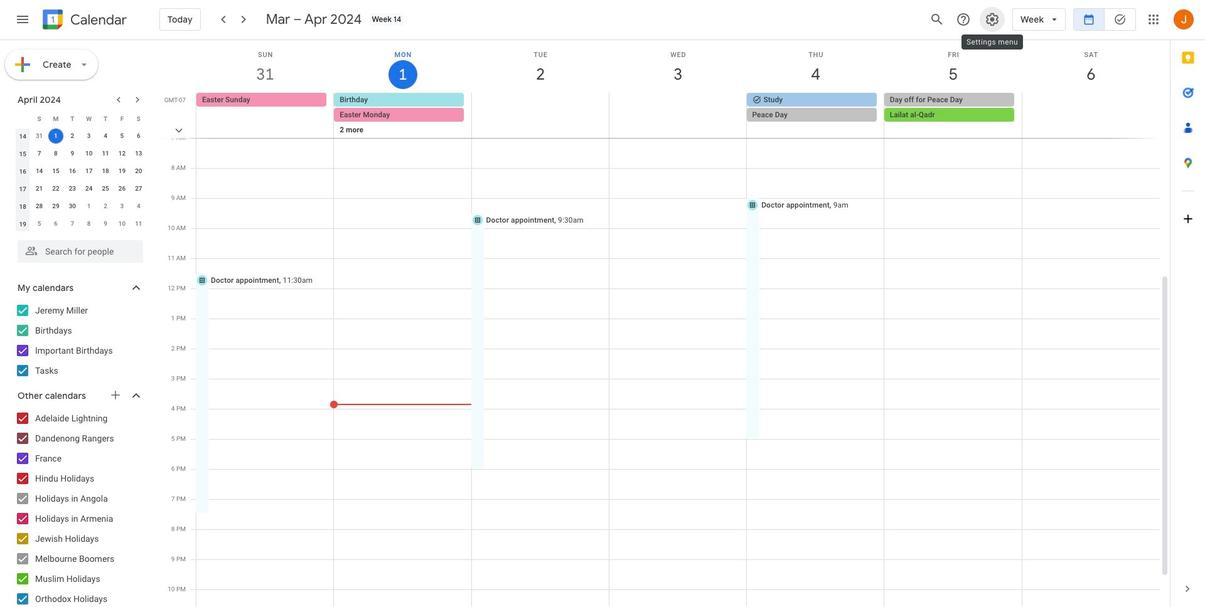 Task type: locate. For each thing, give the bounding box(es) containing it.
heading
[[68, 12, 127, 27]]

may 5 element
[[32, 217, 47, 232]]

may 4 element
[[131, 199, 146, 214]]

row group inside "april 2024" grid
[[14, 127, 147, 233]]

8 element
[[48, 146, 63, 161]]

23 element
[[65, 181, 80, 196]]

grid
[[161, 40, 1170, 608]]

column header
[[14, 110, 31, 127]]

Search for people text field
[[25, 240, 136, 263]]

7 element
[[32, 146, 47, 161]]

row group
[[14, 127, 147, 233]]

14 element
[[32, 164, 47, 179]]

april 2024 grid
[[12, 110, 147, 233]]

may 6 element
[[48, 217, 63, 232]]

may 9 element
[[98, 217, 113, 232]]

may 1 element
[[81, 199, 96, 214]]

9 element
[[65, 146, 80, 161]]

29 element
[[48, 199, 63, 214]]

tab list
[[1171, 40, 1205, 572]]

cell
[[334, 93, 472, 153], [472, 93, 609, 153], [609, 93, 747, 153], [747, 93, 884, 153], [884, 93, 1022, 153], [1022, 93, 1159, 153], [48, 127, 64, 145]]

my calendars list
[[3, 301, 156, 381]]

row
[[191, 93, 1170, 153], [14, 110, 147, 127], [14, 127, 147, 145], [14, 145, 147, 163], [14, 163, 147, 180], [14, 180, 147, 198], [14, 198, 147, 215], [14, 215, 147, 233]]

None search field
[[0, 235, 156, 263]]

column header inside "april 2024" grid
[[14, 110, 31, 127]]

24 element
[[81, 181, 96, 196]]



Task type: vqa. For each thing, say whether or not it's contained in the screenshot.
the 2 related to november 2 element
no



Task type: describe. For each thing, give the bounding box(es) containing it.
1, today element
[[48, 129, 63, 144]]

20 element
[[131, 164, 146, 179]]

settings menu image
[[985, 12, 1000, 27]]

17 element
[[81, 164, 96, 179]]

4 element
[[98, 129, 113, 144]]

13 element
[[131, 146, 146, 161]]

may 2 element
[[98, 199, 113, 214]]

cell inside 'row group'
[[48, 127, 64, 145]]

5 element
[[115, 129, 130, 144]]

other calendars list
[[3, 409, 156, 608]]

19 element
[[115, 164, 130, 179]]

2 element
[[65, 129, 80, 144]]

22 element
[[48, 181, 63, 196]]

28 element
[[32, 199, 47, 214]]

may 3 element
[[115, 199, 130, 214]]

may 10 element
[[115, 217, 130, 232]]

6 element
[[131, 129, 146, 144]]

15 element
[[48, 164, 63, 179]]

may 11 element
[[131, 217, 146, 232]]

3 element
[[81, 129, 96, 144]]

16 element
[[65, 164, 80, 179]]

27 element
[[131, 181, 146, 196]]

heading inside calendar element
[[68, 12, 127, 27]]

march 31 element
[[32, 129, 47, 144]]

may 8 element
[[81, 217, 96, 232]]

25 element
[[98, 181, 113, 196]]

add other calendars image
[[109, 389, 122, 402]]

18 element
[[98, 164, 113, 179]]

11 element
[[98, 146, 113, 161]]

10 element
[[81, 146, 96, 161]]

main drawer image
[[15, 12, 30, 27]]

30 element
[[65, 199, 80, 214]]

26 element
[[115, 181, 130, 196]]

12 element
[[115, 146, 130, 161]]

21 element
[[32, 181, 47, 196]]

calendar element
[[40, 7, 127, 35]]

may 7 element
[[65, 217, 80, 232]]



